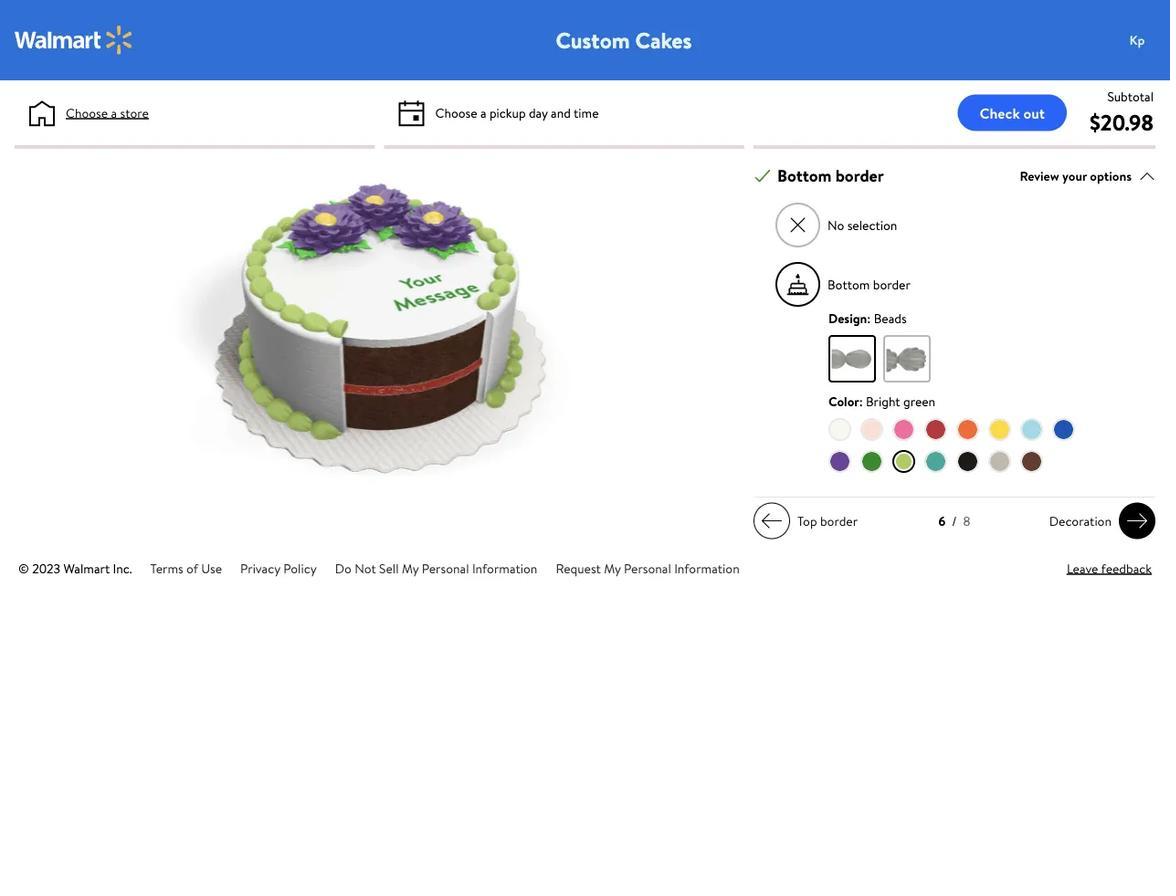 Task type: locate. For each thing, give the bounding box(es) containing it.
choose
[[66, 104, 108, 121], [435, 104, 477, 121]]

1 horizontal spatial personal
[[624, 560, 671, 577]]

icon for continue arrow image inside top border link
[[761, 510, 783, 532]]

border right top
[[820, 512, 858, 530]]

icon for continue arrow image
[[761, 510, 783, 532], [1126, 510, 1148, 532]]

bottom up design
[[828, 276, 870, 293]]

bottom border up no
[[777, 165, 884, 187]]

of
[[186, 560, 198, 577]]

choose left store
[[66, 104, 108, 121]]

0 vertical spatial border
[[835, 165, 884, 187]]

0 horizontal spatial a
[[111, 104, 117, 121]]

: left bright
[[859, 392, 863, 410]]

1 horizontal spatial a
[[480, 104, 486, 121]]

1 horizontal spatial information
[[674, 560, 740, 577]]

choose left pickup
[[435, 104, 477, 121]]

bottom border
[[777, 165, 884, 187], [828, 276, 910, 293]]

my right request
[[604, 560, 621, 577]]

day
[[529, 104, 548, 121]]

choose for choose a pickup day and time
[[435, 104, 477, 121]]

custom
[[556, 25, 630, 55]]

leave
[[1067, 560, 1098, 577]]

a
[[111, 104, 117, 121], [480, 104, 486, 121]]

: for design
[[867, 309, 871, 327]]

privacy policy
[[240, 560, 317, 577]]

my right sell
[[402, 560, 419, 577]]

1 a from the left
[[111, 104, 117, 121]]

choose a pickup day and time
[[435, 104, 599, 121]]

1 vertical spatial bottom border
[[828, 276, 910, 293]]

check
[[980, 103, 1020, 123]]

bottom right the ok image
[[777, 165, 832, 187]]

1 horizontal spatial icon for continue arrow image
[[1126, 510, 1148, 532]]

0 horizontal spatial personal
[[422, 560, 469, 577]]

2 a from the left
[[480, 104, 486, 121]]

use
[[201, 560, 222, 577]]

your
[[1062, 167, 1087, 185]]

personal
[[422, 560, 469, 577], [624, 560, 671, 577]]

0 vertical spatial :
[[867, 309, 871, 327]]

1 my from the left
[[402, 560, 419, 577]]

2 my from the left
[[604, 560, 621, 577]]

0 vertical spatial bottom
[[777, 165, 832, 187]]

6
[[939, 513, 946, 530]]

decoration
[[1049, 512, 1112, 530]]

no selection
[[828, 216, 897, 234]]

information
[[472, 560, 537, 577], [674, 560, 740, 577]]

border for no selection
[[835, 165, 884, 187]]

1 vertical spatial :
[[859, 392, 863, 410]]

kp button
[[1119, 22, 1170, 58]]

1 choose from the left
[[66, 104, 108, 121]]

1 horizontal spatial :
[[867, 309, 871, 327]]

leave feedback button
[[1067, 559, 1152, 578]]

1 horizontal spatial choose
[[435, 104, 477, 121]]

border up no selection
[[835, 165, 884, 187]]

1 horizontal spatial my
[[604, 560, 621, 577]]

feedback
[[1101, 560, 1152, 577]]

1 icon for continue arrow image from the left
[[761, 510, 783, 532]]

review your options
[[1020, 167, 1132, 185]]

terms
[[150, 560, 183, 577]]

a left store
[[111, 104, 117, 121]]

0 horizontal spatial :
[[859, 392, 863, 410]]

2 icon for continue arrow image from the left
[[1126, 510, 1148, 532]]

remove image
[[788, 215, 808, 235]]

: for color
[[859, 392, 863, 410]]

0 vertical spatial bottom border
[[777, 165, 884, 187]]

review your options link
[[1020, 164, 1155, 188]]

choose for choose a store
[[66, 104, 108, 121]]

0 horizontal spatial information
[[472, 560, 537, 577]]

personal right sell
[[422, 560, 469, 577]]

review your options element
[[1020, 166, 1132, 186]]

border
[[835, 165, 884, 187], [873, 276, 910, 293], [820, 512, 858, 530]]

: left beads
[[867, 309, 871, 327]]

a for pickup
[[480, 104, 486, 121]]

:
[[867, 309, 871, 327], [859, 392, 863, 410]]

bottom border for no selection
[[777, 165, 884, 187]]

1 vertical spatial border
[[873, 276, 910, 293]]

inc.
[[113, 560, 132, 577]]

0 horizontal spatial icon for continue arrow image
[[761, 510, 783, 532]]

my
[[402, 560, 419, 577], [604, 560, 621, 577]]

not
[[355, 560, 376, 577]]

bottom border for beads
[[828, 276, 910, 293]]

request my personal information
[[556, 560, 740, 577]]

icon for continue arrow image inside 'decoration' link
[[1126, 510, 1148, 532]]

time
[[574, 104, 599, 121]]

border for beads
[[873, 276, 910, 293]]

top border
[[797, 512, 858, 530]]

1 vertical spatial bottom
[[828, 276, 870, 293]]

2023
[[32, 560, 60, 577]]

review
[[1020, 167, 1059, 185]]

icon for continue arrow image left top
[[761, 510, 783, 532]]

no
[[828, 216, 844, 234]]

0 horizontal spatial choose
[[66, 104, 108, 121]]

icon for continue arrow image up feedback
[[1126, 510, 1148, 532]]

personal right request
[[624, 560, 671, 577]]

0 horizontal spatial my
[[402, 560, 419, 577]]

border up beads
[[873, 276, 910, 293]]

subtotal
[[1107, 87, 1154, 105]]

top
[[797, 512, 817, 530]]

a for store
[[111, 104, 117, 121]]

bottom border up design : beads
[[828, 276, 910, 293]]

bottom
[[777, 165, 832, 187], [828, 276, 870, 293]]

selection
[[847, 216, 897, 234]]

2 choose from the left
[[435, 104, 477, 121]]

a left pickup
[[480, 104, 486, 121]]



Task type: vqa. For each thing, say whether or not it's contained in the screenshot.
second add to cart image from the right
no



Task type: describe. For each thing, give the bounding box(es) containing it.
1 information from the left
[[472, 560, 537, 577]]

request
[[556, 560, 601, 577]]

decoration link
[[1042, 503, 1155, 539]]

6 / 8
[[939, 513, 970, 530]]

terms of use link
[[150, 560, 222, 577]]

up arrow image
[[1139, 168, 1155, 184]]

bottom for no selection
[[777, 165, 832, 187]]

do not sell my personal information link
[[335, 560, 537, 577]]

color : bright green
[[828, 392, 935, 410]]

out
[[1023, 103, 1045, 123]]

check out button
[[958, 95, 1067, 131]]

request my personal information link
[[556, 560, 740, 577]]

cakes
[[635, 25, 692, 55]]

choose a store
[[66, 104, 149, 121]]

1 personal from the left
[[422, 560, 469, 577]]

green
[[903, 392, 935, 410]]

bottom for beads
[[828, 276, 870, 293]]

choose a store link
[[66, 103, 149, 122]]

design : beads
[[828, 309, 907, 327]]

© 2023 walmart inc.
[[18, 560, 132, 577]]

ok image
[[754, 168, 771, 184]]

bright
[[866, 392, 900, 410]]

do not sell my personal information
[[335, 560, 537, 577]]

sell
[[379, 560, 399, 577]]

do
[[335, 560, 351, 577]]

pickup
[[490, 104, 526, 121]]

color
[[828, 392, 859, 410]]

and
[[551, 104, 571, 121]]

subtotal $20.98
[[1090, 87, 1154, 137]]

check out
[[980, 103, 1045, 123]]

2 personal from the left
[[624, 560, 671, 577]]

beads
[[874, 309, 907, 327]]

privacy policy link
[[240, 560, 317, 577]]

privacy
[[240, 560, 280, 577]]

walmart
[[63, 560, 110, 577]]

©
[[18, 560, 29, 577]]

store
[[120, 104, 149, 121]]

8
[[963, 513, 970, 530]]

design
[[828, 309, 867, 327]]

terms of use
[[150, 560, 222, 577]]

/
[[952, 513, 957, 530]]

2 vertical spatial border
[[820, 512, 858, 530]]

$20.98
[[1090, 107, 1154, 137]]

kp
[[1129, 31, 1145, 49]]

options
[[1090, 167, 1132, 185]]

2 information from the left
[[674, 560, 740, 577]]

back to walmart.com image
[[15, 26, 133, 55]]

leave feedback
[[1067, 560, 1152, 577]]

policy
[[283, 560, 317, 577]]

custom cakes
[[556, 25, 692, 55]]

top border link
[[754, 503, 865, 539]]



